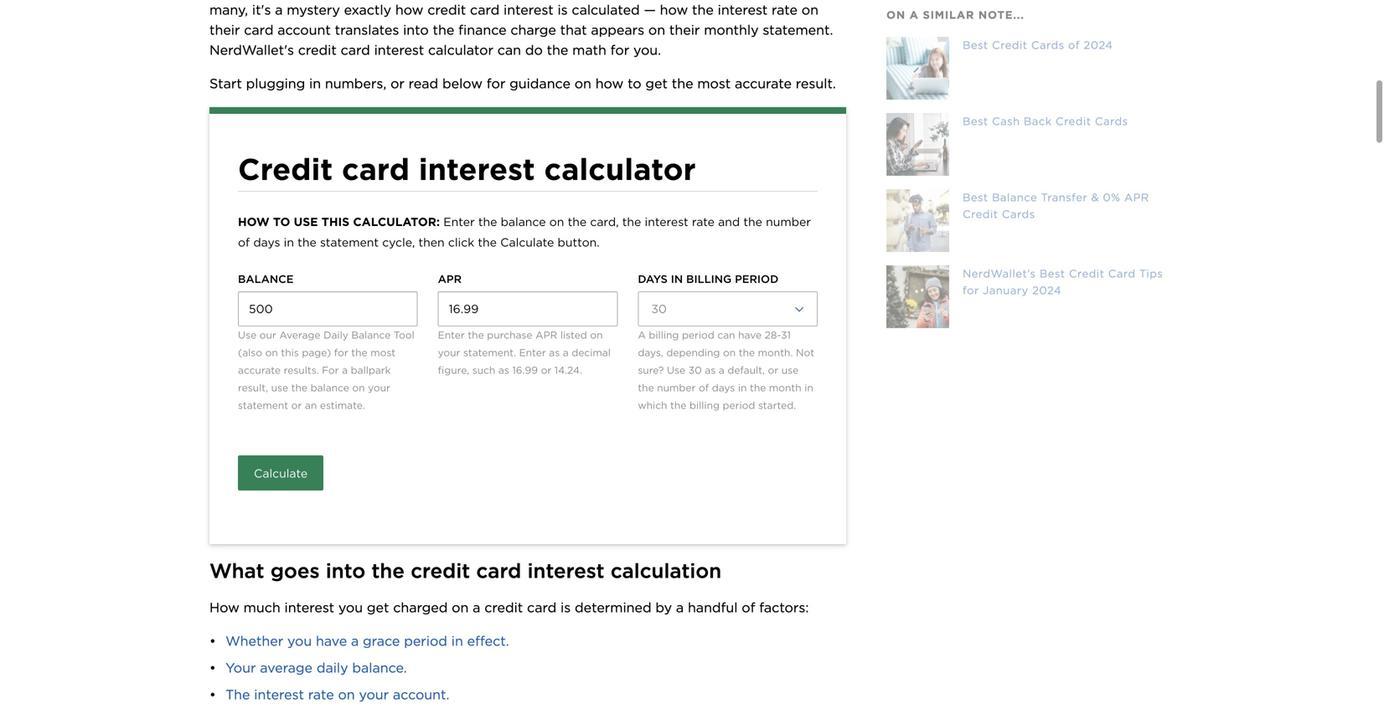 Task type: locate. For each thing, give the bounding box(es) containing it.
0 horizontal spatial in
[[309, 75, 321, 92]]

interest down average
[[254, 687, 304, 703]]

have
[[316, 633, 347, 650]]

how
[[210, 600, 240, 616]]

on
[[575, 75, 592, 92], [452, 600, 469, 616], [338, 687, 355, 703]]

whether
[[226, 633, 283, 650]]

1 horizontal spatial in
[[451, 633, 463, 650]]

of
[[1068, 39, 1080, 52], [742, 600, 755, 616]]

1 vertical spatial credit
[[485, 600, 523, 616]]

you
[[338, 600, 363, 616], [287, 633, 312, 650]]

you up average
[[287, 633, 312, 650]]

best inside best balance transfer & 0% apr credit cards
[[963, 191, 989, 204]]

of up best cash back credit cards
[[1068, 39, 1080, 52]]

to
[[628, 75, 642, 92]]

nerdwallet's
[[963, 267, 1036, 280]]

best left cash
[[963, 115, 989, 128]]

0 vertical spatial the
[[672, 75, 694, 92]]

0 vertical spatial card
[[476, 559, 521, 584]]

your
[[226, 660, 256, 677]]

interest
[[528, 559, 605, 584], [284, 600, 334, 616], [254, 687, 304, 703]]

0 horizontal spatial for
[[487, 75, 506, 92]]

cards up best cash back credit cards
[[1031, 39, 1065, 52]]

get up grace at bottom left
[[367, 600, 389, 616]]

in left the effect.
[[451, 633, 463, 650]]

1 horizontal spatial you
[[338, 600, 363, 616]]

1 vertical spatial you
[[287, 633, 312, 650]]

0 vertical spatial cards
[[1031, 39, 1065, 52]]

best for best balance transfer & 0% apr credit cards
[[963, 191, 989, 204]]

1 vertical spatial in
[[451, 633, 463, 650]]

for inside nerdwallet's best credit card tips for january 2024
[[963, 284, 979, 297]]

get
[[646, 75, 668, 92], [367, 600, 389, 616]]

0 vertical spatial of
[[1068, 39, 1080, 52]]

0 vertical spatial credit
[[411, 559, 470, 584]]

interest down goes
[[284, 600, 334, 616]]

2 vertical spatial on
[[338, 687, 355, 703]]

0 horizontal spatial credit
[[411, 559, 470, 584]]

0 horizontal spatial 2024
[[1033, 284, 1062, 297]]

1 vertical spatial for
[[963, 284, 979, 297]]

credit left card
[[1069, 267, 1105, 280]]

on right the rate on the left bottom of page
[[338, 687, 355, 703]]

credit inside best balance transfer & 0% apr credit cards
[[963, 208, 999, 221]]

cards inside best cash back credit cards link
[[1095, 115, 1128, 128]]

0 vertical spatial on
[[575, 75, 592, 92]]

card left is
[[527, 600, 557, 616]]

the right into
[[372, 559, 405, 584]]

your
[[359, 687, 389, 703]]

1 vertical spatial on
[[452, 600, 469, 616]]

average
[[260, 660, 313, 677]]

0 vertical spatial you
[[338, 600, 363, 616]]

1 horizontal spatial card
[[527, 600, 557, 616]]

into
[[326, 559, 366, 584]]

the interest rate on your account. link
[[226, 687, 450, 703]]

accurate
[[735, 75, 792, 92]]

get right to
[[646, 75, 668, 92]]

0 vertical spatial get
[[646, 75, 668, 92]]

the left most
[[672, 75, 694, 92]]

0 horizontal spatial the
[[372, 559, 405, 584]]

2 vertical spatial cards
[[1002, 208, 1035, 221]]

for down nerdwallet's
[[963, 284, 979, 297]]

credit up the effect.
[[485, 600, 523, 616]]

cash
[[992, 115, 1020, 128]]

how much interest you get charged on a credit card is determined by a handful of factors:
[[210, 600, 809, 616]]

on left the how
[[575, 75, 592, 92]]

credit down note...
[[992, 39, 1028, 52]]

january
[[983, 284, 1029, 297]]

calculation
[[611, 559, 722, 584]]

cards inside best credit cards of 2024 link
[[1031, 39, 1065, 52]]

0 vertical spatial 2024
[[1084, 39, 1113, 52]]

card
[[476, 559, 521, 584], [527, 600, 557, 616]]

best right nerdwallet's
[[1040, 267, 1066, 280]]

best credit cards of 2024
[[963, 39, 1113, 52]]

credit
[[992, 39, 1028, 52], [1056, 115, 1092, 128], [963, 208, 999, 221], [1069, 267, 1105, 280]]

tips
[[1140, 267, 1163, 280]]

1 vertical spatial 2024
[[1033, 284, 1062, 297]]

the interest rate on your account.
[[226, 687, 450, 703]]

1 vertical spatial of
[[742, 600, 755, 616]]

cards right back at the top right of the page
[[1095, 115, 1128, 128]]

best down on a similar note...
[[963, 39, 989, 52]]

2 vertical spatial interest
[[254, 687, 304, 703]]

1 horizontal spatial credit
[[485, 600, 523, 616]]

best cash back credit cards
[[963, 115, 1128, 128]]

on down what goes into the credit card interest calculation
[[452, 600, 469, 616]]

best
[[963, 39, 989, 52], [963, 115, 989, 128], [963, 191, 989, 204], [1040, 267, 1066, 280]]

credit down balance on the right of the page
[[963, 208, 999, 221]]

2 horizontal spatial on
[[575, 75, 592, 92]]

credit up 'charged'
[[411, 559, 470, 584]]

for
[[487, 75, 506, 92], [963, 284, 979, 297]]

you down into
[[338, 600, 363, 616]]

1 horizontal spatial for
[[963, 284, 979, 297]]

numbers,
[[325, 75, 387, 92]]

best left balance on the right of the page
[[963, 191, 989, 204]]

0 horizontal spatial get
[[367, 600, 389, 616]]

1 horizontal spatial on
[[452, 600, 469, 616]]

interest up is
[[528, 559, 605, 584]]

whether you have a grace period in effect. link
[[226, 633, 509, 650]]

1 horizontal spatial 2024
[[1084, 39, 1113, 52]]

0 horizontal spatial card
[[476, 559, 521, 584]]

a
[[910, 8, 919, 21], [473, 600, 481, 616], [676, 600, 684, 616], [351, 633, 359, 650]]

for right below
[[487, 75, 506, 92]]

1 vertical spatial get
[[367, 600, 389, 616]]

daily
[[317, 660, 348, 677]]

of left factors:
[[742, 600, 755, 616]]

by
[[656, 600, 672, 616]]

credit
[[411, 559, 470, 584], [485, 600, 523, 616]]

factors:
[[759, 600, 809, 616]]

cards down balance on the right of the page
[[1002, 208, 1035, 221]]

card up how much interest you get charged on a credit card is determined by a handful of factors:
[[476, 559, 521, 584]]

1 horizontal spatial get
[[646, 75, 668, 92]]

best balance transfer & 0% apr credit cards link
[[887, 189, 1175, 252]]

2024
[[1084, 39, 1113, 52], [1033, 284, 1062, 297]]

best credit cards of 2024 link
[[887, 37, 1175, 100]]

a right by
[[676, 600, 684, 616]]

whether you have a grace period in effect.
[[226, 633, 509, 650]]

cards
[[1031, 39, 1065, 52], [1095, 115, 1128, 128], [1002, 208, 1035, 221]]

1 vertical spatial cards
[[1095, 115, 1128, 128]]

in right plugging
[[309, 75, 321, 92]]

start
[[210, 75, 242, 92]]

in
[[309, 75, 321, 92], [451, 633, 463, 650]]

the
[[672, 75, 694, 92], [372, 559, 405, 584]]



Task type: vqa. For each thing, say whether or not it's contained in the screenshot.
bottom interest
yes



Task type: describe. For each thing, give the bounding box(es) containing it.
0 horizontal spatial you
[[287, 633, 312, 650]]

best inside nerdwallet's best credit card tips for january 2024
[[1040, 267, 1066, 280]]

2024 inside nerdwallet's best credit card tips for january 2024
[[1033, 284, 1062, 297]]

most
[[698, 75, 731, 92]]

determined
[[575, 600, 652, 616]]

best for best cash back credit cards
[[963, 115, 989, 128]]

start plugging in numbers, or read below for guidance on how to get the most accurate result.
[[210, 75, 836, 92]]

0 vertical spatial for
[[487, 75, 506, 92]]

a right have
[[351, 633, 359, 650]]

0%
[[1103, 191, 1121, 204]]

best cash back credit cards link
[[887, 113, 1175, 176]]

read
[[409, 75, 438, 92]]

on
[[887, 8, 906, 21]]

back
[[1024, 115, 1052, 128]]

how
[[596, 75, 624, 92]]

nerdwallet's best credit card tips for january 2024
[[963, 267, 1163, 297]]

best balance transfer & 0% apr credit cards
[[963, 191, 1150, 221]]

1 vertical spatial card
[[527, 600, 557, 616]]

a up the effect.
[[473, 600, 481, 616]]

0 horizontal spatial of
[[742, 600, 755, 616]]

transfer
[[1041, 191, 1088, 204]]

a right on
[[910, 8, 919, 21]]

effect.
[[467, 633, 509, 650]]

grace
[[363, 633, 400, 650]]

0 vertical spatial interest
[[528, 559, 605, 584]]

your average daily balance. link
[[226, 660, 407, 677]]

account.
[[393, 687, 450, 703]]

&
[[1092, 191, 1100, 204]]

on a similar note...
[[887, 8, 1025, 21]]

below
[[442, 75, 483, 92]]

1 vertical spatial the
[[372, 559, 405, 584]]

what
[[210, 559, 264, 584]]

much
[[244, 600, 280, 616]]

best for best credit cards of 2024
[[963, 39, 989, 52]]

cards inside best balance transfer & 0% apr credit cards
[[1002, 208, 1035, 221]]

your average daily balance.
[[226, 660, 407, 677]]

credit inside nerdwallet's best credit card tips for january 2024
[[1069, 267, 1105, 280]]

nerdwallet's best credit card tips for january 2024 link
[[887, 266, 1175, 329]]

is
[[561, 600, 571, 616]]

guidance
[[510, 75, 571, 92]]

what goes into the credit card interest calculation
[[210, 559, 722, 584]]

1 vertical spatial interest
[[284, 600, 334, 616]]

note...
[[979, 8, 1025, 21]]

goes
[[271, 559, 320, 584]]

balance.
[[352, 660, 407, 677]]

handful
[[688, 600, 738, 616]]

0 vertical spatial in
[[309, 75, 321, 92]]

1 horizontal spatial the
[[672, 75, 694, 92]]

or
[[391, 75, 405, 92]]

0 horizontal spatial on
[[338, 687, 355, 703]]

apr
[[1125, 191, 1150, 204]]

card
[[1108, 267, 1136, 280]]

the
[[226, 687, 250, 703]]

result.
[[796, 75, 836, 92]]

period
[[404, 633, 447, 650]]

balance
[[992, 191, 1038, 204]]

1 horizontal spatial of
[[1068, 39, 1080, 52]]

plugging
[[246, 75, 305, 92]]

credit right back at the top right of the page
[[1056, 115, 1092, 128]]

rate
[[308, 687, 334, 703]]

charged
[[393, 600, 448, 616]]

similar
[[923, 8, 975, 21]]



